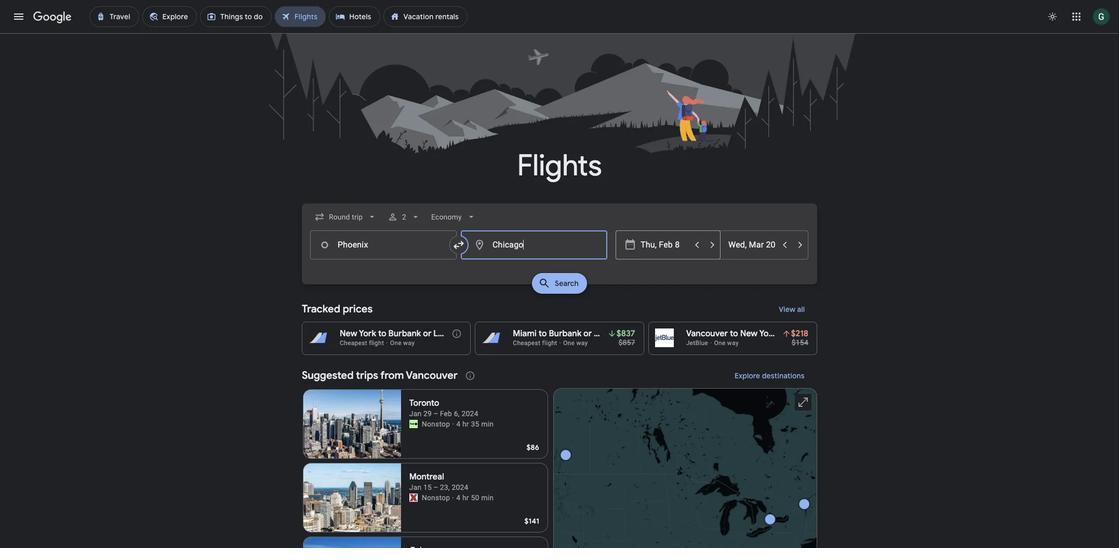 Task type: locate. For each thing, give the bounding box(es) containing it.
way for vancouver
[[728, 340, 739, 347]]

burbank up from at left bottom
[[389, 329, 421, 339]]

2024 up 4 hr 35 min
[[462, 410, 479, 418]]

way
[[403, 340, 415, 347], [577, 340, 588, 347], [728, 340, 739, 347]]

one way down vancouver to new york
[[714, 340, 739, 347]]

2 horizontal spatial one way
[[714, 340, 739, 347]]

2024 inside montreal jan 15 – 23, 2024
[[452, 484, 469, 492]]

 image down montreal jan 15 – 23, 2024
[[452, 493, 454, 504]]

1 york from the left
[[359, 329, 376, 339]]

nonstop for toronto
[[422, 420, 450, 429]]

0 horizontal spatial one way
[[390, 340, 415, 347]]

from
[[381, 370, 404, 383]]

cheapest flight down miami
[[513, 340, 557, 347]]

0 vertical spatial vancouver
[[686, 329, 728, 339]]

0 horizontal spatial angeles
[[449, 329, 480, 339]]

3 way from the left
[[728, 340, 739, 347]]

one way down "miami to burbank or los angeles"
[[563, 340, 588, 347]]

None field
[[310, 208, 382, 227], [427, 208, 481, 227], [310, 208, 382, 227], [427, 208, 481, 227]]

min for toronto
[[481, 420, 494, 429]]

2 way from the left
[[577, 340, 588, 347]]

one way for new
[[390, 340, 415, 347]]

0 horizontal spatial burbank
[[389, 329, 421, 339]]

flight for to
[[369, 340, 384, 347]]

29 – feb
[[424, 410, 452, 418]]

flight up suggested trips from vancouver
[[369, 340, 384, 347]]

view
[[779, 305, 796, 314]]

min right '35'
[[481, 420, 494, 429]]

2 to from the left
[[539, 329, 547, 339]]

86 US dollars text field
[[527, 443, 539, 453]]

2 cheapest from the left
[[513, 340, 541, 347]]

main menu image
[[12, 10, 25, 23]]

0 vertical spatial 2024
[[462, 410, 479, 418]]

1 vertical spatial min
[[481, 494, 494, 503]]

837 US dollars text field
[[617, 329, 635, 339]]

new york to burbank or los angeles
[[340, 329, 480, 339]]

change appearance image
[[1040, 4, 1065, 29]]

jan up lynx air icon
[[409, 484, 422, 492]]

1 horizontal spatial vancouver
[[686, 329, 728, 339]]

1 vertical spatial nonstop
[[422, 494, 450, 503]]

vancouver to new york
[[686, 329, 777, 339]]

0 vertical spatial min
[[481, 420, 494, 429]]

one way down new york to burbank or los angeles
[[390, 340, 415, 347]]

1 burbank from the left
[[389, 329, 421, 339]]

vancouver
[[686, 329, 728, 339], [406, 370, 458, 383]]

2  image from the top
[[452, 493, 454, 504]]

141 US dollars text field
[[525, 517, 539, 526]]

los
[[434, 329, 447, 339], [594, 329, 608, 339]]

4 left "50" on the bottom left of the page
[[456, 494, 461, 503]]

0 vertical spatial  image
[[452, 419, 454, 430]]

vancouver up toronto
[[406, 370, 458, 383]]

los left $837 on the right bottom of page
[[594, 329, 608, 339]]

4 for toronto
[[456, 420, 461, 429]]

hr left '35'
[[462, 420, 469, 429]]

one down vancouver to new york
[[714, 340, 726, 347]]

1 jan from the top
[[409, 410, 422, 418]]

vancouver up "jetblue" at the bottom right of the page
[[686, 329, 728, 339]]

1 vertical spatial  image
[[452, 493, 454, 504]]

one for new
[[390, 340, 402, 347]]

cheapest down "prices"
[[340, 340, 367, 347]]

1 vertical spatial jan
[[409, 484, 422, 492]]

0 vertical spatial nonstop
[[422, 420, 450, 429]]

1 vertical spatial 2024
[[452, 484, 469, 492]]

0 vertical spatial jan
[[409, 410, 422, 418]]

hr for toronto
[[462, 420, 469, 429]]

1 cheapest flight from the left
[[340, 340, 384, 347]]

new
[[340, 329, 357, 339], [740, 329, 758, 339]]

218 US dollars text field
[[791, 329, 809, 339]]

los left more info image
[[434, 329, 447, 339]]

1 min from the top
[[481, 420, 494, 429]]

2 flight from the left
[[542, 340, 557, 347]]

cheapest
[[340, 340, 367, 347], [513, 340, 541, 347]]

0 horizontal spatial vancouver
[[406, 370, 458, 383]]

1 los from the left
[[434, 329, 447, 339]]

2 burbank from the left
[[549, 329, 582, 339]]

1 horizontal spatial flight
[[542, 340, 557, 347]]

1 horizontal spatial or
[[584, 329, 592, 339]]

$857
[[619, 339, 635, 347]]

jan
[[409, 410, 422, 418], [409, 484, 422, 492]]

to
[[378, 329, 387, 339], [539, 329, 547, 339], [730, 329, 738, 339]]

way down vancouver to new york
[[728, 340, 739, 347]]

1 horizontal spatial cheapest flight
[[513, 340, 557, 347]]

0 horizontal spatial los
[[434, 329, 447, 339]]

or
[[423, 329, 432, 339], [584, 329, 592, 339]]

2 horizontal spatial to
[[730, 329, 738, 339]]

to for vancouver
[[730, 329, 738, 339]]

burbank
[[389, 329, 421, 339], [549, 329, 582, 339]]

1 horizontal spatial one way
[[563, 340, 588, 347]]

3 one from the left
[[714, 340, 726, 347]]

jan inside montreal jan 15 – 23, 2024
[[409, 484, 422, 492]]

2 los from the left
[[594, 329, 608, 339]]

2 angeles from the left
[[609, 329, 641, 339]]

nonstop
[[422, 420, 450, 429], [422, 494, 450, 503]]

2 jan from the top
[[409, 484, 422, 492]]

cheapest for miami
[[513, 340, 541, 347]]

2 min from the top
[[481, 494, 494, 503]]

0 horizontal spatial way
[[403, 340, 415, 347]]

jan up flair airlines image
[[409, 410, 422, 418]]

cheapest down miami
[[513, 340, 541, 347]]

lynx air image
[[409, 494, 418, 503]]

hr
[[462, 420, 469, 429], [462, 494, 469, 503]]

1 horizontal spatial angeles
[[609, 329, 641, 339]]

 image
[[559, 340, 561, 347]]

new down "prices"
[[340, 329, 357, 339]]

to up explore
[[730, 329, 738, 339]]

 image
[[452, 419, 454, 430], [452, 493, 454, 504]]

all
[[797, 305, 805, 314]]

1  image from the top
[[452, 419, 454, 430]]

1 horizontal spatial york
[[760, 329, 777, 339]]

one down new york to burbank or los angeles
[[390, 340, 402, 347]]

min
[[481, 420, 494, 429], [481, 494, 494, 503]]

1 horizontal spatial cheapest
[[513, 340, 541, 347]]

hr left "50" on the bottom left of the page
[[462, 494, 469, 503]]

0 horizontal spatial flight
[[369, 340, 384, 347]]

1 vertical spatial vancouver
[[406, 370, 458, 383]]

one
[[390, 340, 402, 347], [563, 340, 575, 347], [714, 340, 726, 347]]

nonstop down '15 – 23,'
[[422, 494, 450, 503]]

0 horizontal spatial one
[[390, 340, 402, 347]]

vancouver inside tracked prices region
[[686, 329, 728, 339]]

tracked prices
[[302, 303, 373, 316]]

0 horizontal spatial york
[[359, 329, 376, 339]]

0 horizontal spatial cheapest
[[340, 340, 367, 347]]

 image inside tracked prices region
[[559, 340, 561, 347]]

toronto jan 29 – feb 6, 2024
[[409, 399, 479, 418]]

1 horizontal spatial burbank
[[549, 329, 582, 339]]

2 one from the left
[[563, 340, 575, 347]]

4
[[456, 420, 461, 429], [456, 494, 461, 503]]

burbank right miami
[[549, 329, 582, 339]]

1 horizontal spatial to
[[539, 329, 547, 339]]

0 horizontal spatial new
[[340, 329, 357, 339]]

min right "50" on the bottom left of the page
[[481, 494, 494, 503]]

2 horizontal spatial one
[[714, 340, 726, 347]]

jan inside toronto jan 29 – feb 6, 2024
[[409, 410, 422, 418]]

2024 up 4 hr 50 min
[[452, 484, 469, 492]]

4 hr 50 min
[[456, 494, 494, 503]]

york down "prices"
[[359, 329, 376, 339]]

1 one from the left
[[390, 340, 402, 347]]

0 horizontal spatial to
[[378, 329, 387, 339]]

0 vertical spatial 4
[[456, 420, 461, 429]]

2 4 from the top
[[456, 494, 461, 503]]

way down new york to burbank or los angeles
[[403, 340, 415, 347]]

1 cheapest from the left
[[340, 340, 367, 347]]

4 down 6,
[[456, 420, 461, 429]]

to right miami
[[539, 329, 547, 339]]

flights
[[517, 148, 602, 184]]

destinations
[[762, 372, 805, 381]]

york
[[359, 329, 376, 339], [760, 329, 777, 339]]

to for miami
[[539, 329, 547, 339]]

cheapest flight up trips
[[340, 340, 384, 347]]

None text field
[[310, 231, 457, 260], [461, 231, 608, 260], [310, 231, 457, 260], [461, 231, 608, 260]]

more info image
[[452, 329, 462, 339]]

4 for montreal
[[456, 494, 461, 503]]

4 hr 35 min
[[456, 420, 494, 429]]

flight
[[369, 340, 384, 347], [542, 340, 557, 347]]

cheapest flight
[[340, 340, 384, 347], [513, 340, 557, 347]]

suggested trips from vancouver region
[[302, 364, 817, 549]]

one down "miami to burbank or los angeles"
[[563, 340, 575, 347]]

1 way from the left
[[403, 340, 415, 347]]

3 to from the left
[[730, 329, 738, 339]]

50
[[471, 494, 479, 503]]

1 hr from the top
[[462, 420, 469, 429]]

1 vertical spatial hr
[[462, 494, 469, 503]]

one way
[[390, 340, 415, 347], [563, 340, 588, 347], [714, 340, 739, 347]]

 image down 6,
[[452, 419, 454, 430]]

2 horizontal spatial way
[[728, 340, 739, 347]]

to up suggested trips from vancouver
[[378, 329, 387, 339]]

cheapest flight for york
[[340, 340, 384, 347]]

2024
[[462, 410, 479, 418], [452, 484, 469, 492]]

cheapest for new
[[340, 340, 367, 347]]

1 nonstop from the top
[[422, 420, 450, 429]]

flight for burbank
[[542, 340, 557, 347]]

0 horizontal spatial or
[[423, 329, 432, 339]]

new up explore
[[740, 329, 758, 339]]

1 horizontal spatial way
[[577, 340, 588, 347]]

3 one way from the left
[[714, 340, 739, 347]]

1 horizontal spatial los
[[594, 329, 608, 339]]

1 flight from the left
[[369, 340, 384, 347]]

2 button
[[384, 205, 425, 230]]

view all
[[779, 305, 805, 314]]

0 horizontal spatial cheapest flight
[[340, 340, 384, 347]]

way down "miami to burbank or los angeles"
[[577, 340, 588, 347]]

2 hr from the top
[[462, 494, 469, 503]]

1 horizontal spatial new
[[740, 329, 758, 339]]

swap origin and destination. image
[[453, 239, 465, 252]]

1 one way from the left
[[390, 340, 415, 347]]

or left more info image
[[423, 329, 432, 339]]

nonstop down 29 – feb at the left of the page
[[422, 420, 450, 429]]

angeles
[[449, 329, 480, 339], [609, 329, 641, 339]]

hr for montreal
[[462, 494, 469, 503]]

flight down "miami to burbank or los angeles"
[[542, 340, 557, 347]]

2 cheapest flight from the left
[[513, 340, 557, 347]]

1 vertical spatial 4
[[456, 494, 461, 503]]

2024 inside toronto jan 29 – feb 6, 2024
[[462, 410, 479, 418]]

1 4 from the top
[[456, 420, 461, 429]]

1 horizontal spatial one
[[563, 340, 575, 347]]

0 vertical spatial hr
[[462, 420, 469, 429]]

york left $218 text field
[[760, 329, 777, 339]]

tracked prices region
[[302, 297, 817, 355]]

2 nonstop from the top
[[422, 494, 450, 503]]

or left 837 us dollars text box
[[584, 329, 592, 339]]



Task type: describe. For each thing, give the bounding box(es) containing it.
cheapest flight for to
[[513, 340, 557, 347]]

flair airlines image
[[409, 420, 418, 429]]

miami to burbank or los angeles
[[513, 329, 641, 339]]

 image for toronto
[[452, 419, 454, 430]]

$86
[[527, 443, 539, 453]]

montreal
[[409, 472, 444, 483]]

miami
[[513, 329, 537, 339]]

search
[[555, 279, 579, 288]]

Flight search field
[[294, 204, 826, 297]]

jetblue
[[686, 340, 708, 347]]

$837
[[617, 329, 635, 339]]

6,
[[454, 410, 460, 418]]

1 new from the left
[[340, 329, 357, 339]]

1 angeles from the left
[[449, 329, 480, 339]]

trips
[[356, 370, 378, 383]]

min for montreal
[[481, 494, 494, 503]]

vancouver inside region
[[406, 370, 458, 383]]

35
[[471, 420, 479, 429]]

explore destinations button
[[722, 364, 817, 389]]

toronto
[[409, 399, 439, 409]]

 image for montreal
[[452, 493, 454, 504]]

15 – 23,
[[424, 484, 450, 492]]

search button
[[532, 273, 587, 294]]

explore
[[735, 372, 761, 381]]

jan for toronto
[[409, 410, 422, 418]]

one way for vancouver
[[714, 340, 739, 347]]

suggested
[[302, 370, 354, 383]]

nonstop for montreal
[[422, 494, 450, 503]]

tracked
[[302, 303, 340, 316]]

1 or from the left
[[423, 329, 432, 339]]

one for vancouver
[[714, 340, 726, 347]]

2 york from the left
[[760, 329, 777, 339]]

More info text field
[[452, 329, 462, 342]]

$141
[[525, 517, 539, 526]]

prices
[[343, 303, 373, 316]]

2
[[402, 213, 407, 221]]

1 to from the left
[[378, 329, 387, 339]]

154 US dollars text field
[[792, 339, 809, 347]]

Return text field
[[729, 231, 776, 259]]

suggested trips from vancouver
[[302, 370, 458, 383]]

2 new from the left
[[740, 329, 758, 339]]

way for new
[[403, 340, 415, 347]]

$154
[[792, 339, 809, 347]]

jan for montreal
[[409, 484, 422, 492]]

2 or from the left
[[584, 329, 592, 339]]

Departure text field
[[641, 231, 689, 259]]

857 US dollars text field
[[619, 339, 635, 347]]

montreal jan 15 – 23, 2024
[[409, 472, 469, 492]]

explore destinations
[[735, 372, 805, 381]]

$218
[[791, 329, 809, 339]]

2 one way from the left
[[563, 340, 588, 347]]



Task type: vqa. For each thing, say whether or not it's contained in the screenshot.
"Maine Coon" "link" on the bottom left
no



